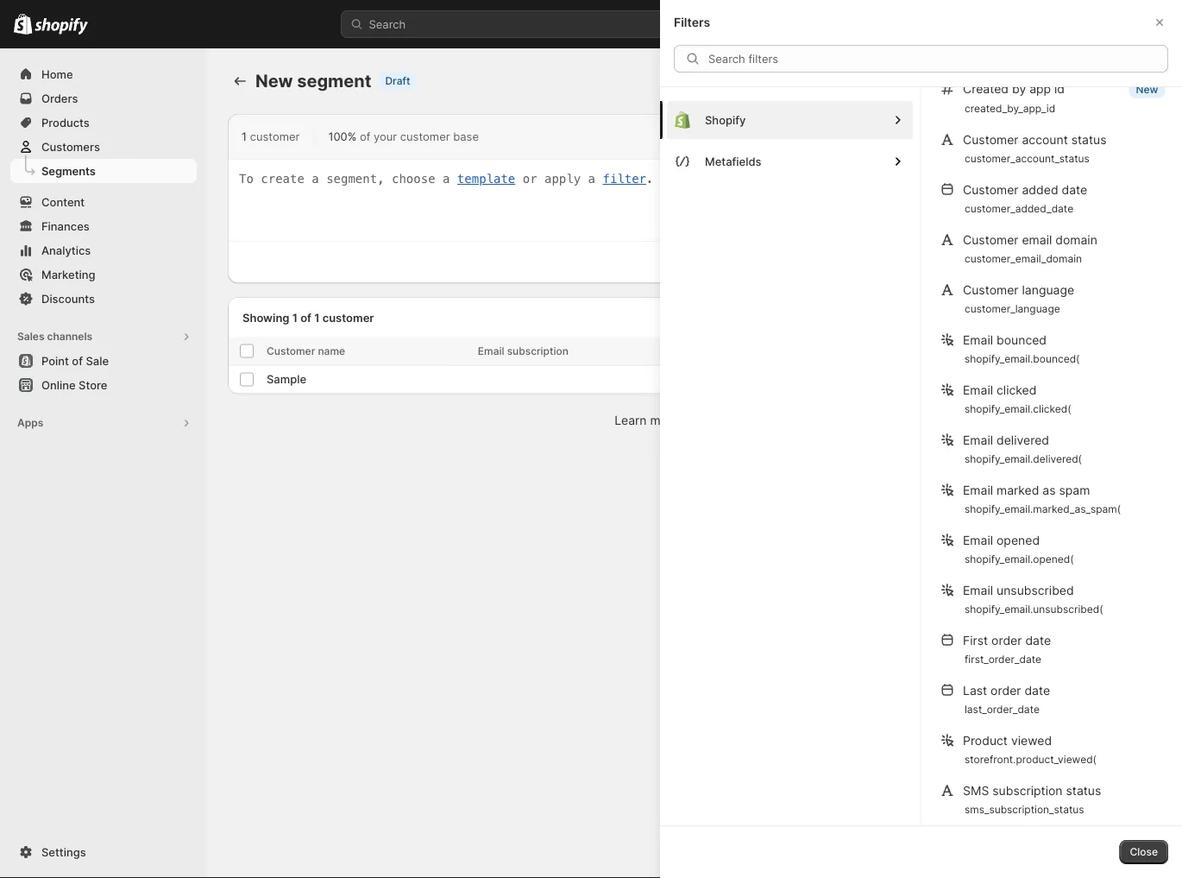 Task type: vqa. For each thing, say whether or not it's contained in the screenshot.


Task type: describe. For each thing, give the bounding box(es) containing it.
shopify_email.clicked(
[[965, 403, 1071, 415]]

last order date
[[963, 683, 1051, 698]]

date for customer added date
[[1062, 183, 1088, 197]]

customer added date
[[963, 183, 1088, 197]]

draft
[[385, 75, 410, 87]]

email bounced
[[963, 333, 1047, 348]]

about
[[683, 413, 716, 427]]

close
[[1131, 846, 1159, 858]]

1 horizontal spatial 1
[[292, 311, 298, 324]]

first
[[963, 633, 988, 648]]

customer_added_date
[[965, 202, 1074, 215]]

1 horizontal spatial customer
[[323, 311, 374, 324]]

email for email unsubscribed
[[963, 583, 993, 598]]

clicked
[[997, 383, 1037, 398]]

100% of your customer base
[[328, 130, 479, 143]]

sales channels button
[[10, 325, 197, 349]]

2 horizontal spatial customer
[[400, 130, 450, 143]]

0 horizontal spatial 1
[[242, 130, 247, 143]]

shopify_email.marked_as_spam(
[[965, 503, 1121, 515]]

sms subscription status
[[963, 784, 1102, 798]]

your
[[374, 130, 397, 143]]

email clicked
[[963, 383, 1037, 398]]

as
[[1043, 483, 1056, 498]]

spam
[[1059, 483, 1090, 498]]

apps button
[[10, 411, 197, 435]]

more
[[650, 413, 680, 427]]

sales channels
[[17, 330, 93, 343]]

new segment
[[256, 70, 372, 92]]

0 horizontal spatial customer
[[250, 130, 300, 143]]

storefront.product_viewed(
[[965, 753, 1097, 766]]

bounced
[[997, 333, 1047, 348]]

metafields
[[705, 155, 762, 168]]

customer for customer added date
[[963, 183, 1019, 197]]

opened
[[997, 533, 1040, 548]]

home link
[[10, 62, 197, 86]]

last
[[963, 683, 987, 698]]

$0.00
[[985, 373, 1016, 386]]

id
[[1055, 82, 1065, 97]]

settings link
[[10, 840, 197, 864]]

settings
[[41, 845, 86, 859]]

spent
[[1027, 345, 1055, 357]]

2 horizontal spatial 1
[[314, 311, 320, 324]]

email for email opened
[[963, 533, 993, 548]]

100%
[[328, 130, 357, 143]]

date for first order date
[[1026, 633, 1051, 648]]

new for new segment
[[256, 70, 293, 92]]

showing
[[243, 311, 290, 324]]

app
[[1030, 82, 1051, 97]]

new for new
[[1136, 83, 1159, 96]]

order for first
[[992, 633, 1022, 648]]

unsubscribed
[[997, 583, 1074, 598]]

home
[[41, 67, 73, 81]]

segments
[[41, 164, 96, 177]]

date for last order date
[[1025, 683, 1051, 698]]

segment
[[297, 70, 372, 92]]

subscription for email
[[507, 345, 569, 357]]

search
[[369, 17, 406, 31]]

shopify_email.opened(
[[965, 553, 1074, 566]]

by
[[1012, 82, 1026, 97]]

learn more about
[[615, 413, 719, 427]]

sample link
[[267, 371, 307, 388]]

first order date
[[963, 633, 1051, 648]]

customer for customer language
[[963, 283, 1019, 297]]

language
[[1022, 283, 1075, 297]]

discounts
[[41, 292, 95, 305]]

metafields button
[[667, 142, 914, 180]]

amount
[[985, 345, 1024, 357]]

1 customer
[[242, 130, 300, 143]]

added
[[1022, 183, 1059, 197]]

status for sms subscription status
[[1066, 784, 1102, 798]]

shopify_email.delivered(
[[965, 453, 1082, 465]]

product
[[963, 733, 1008, 748]]

email for email subscription
[[478, 345, 505, 357]]



Task type: locate. For each thing, give the bounding box(es) containing it.
2 customer from the top
[[963, 183, 1019, 197]]

amount spent
[[985, 345, 1055, 357]]

shopify image
[[35, 18, 88, 35]]

1 vertical spatial order
[[991, 683, 1021, 698]]

customer down new segment
[[250, 130, 300, 143]]

status right the account at right top
[[1072, 133, 1107, 147]]

3 customer from the top
[[963, 233, 1019, 247]]

1 vertical spatial date
[[1026, 633, 1051, 648]]

customer up customer_added_date
[[963, 183, 1019, 197]]

date right added
[[1062, 183, 1088, 197]]

customer_language
[[965, 303, 1060, 315]]

customer down created_by_app_id
[[963, 133, 1019, 147]]

search button
[[341, 10, 842, 38]]

discounts link
[[10, 287, 197, 311]]

0 vertical spatial of
[[360, 130, 371, 143]]

4 customer from the top
[[963, 283, 1019, 297]]

apps
[[17, 417, 43, 429]]

subscription
[[507, 345, 569, 357], [993, 784, 1063, 798]]

email subscription
[[478, 345, 569, 357]]

0 vertical spatial subscription
[[507, 345, 569, 357]]

customer_account_status
[[965, 152, 1090, 165]]

showing 1 of 1 customer
[[243, 311, 374, 324]]

status down storefront.product_viewed(
[[1066, 784, 1102, 798]]

email unsubscribed
[[963, 583, 1074, 598]]

email
[[963, 333, 993, 348], [478, 345, 505, 357], [963, 383, 993, 398], [963, 433, 993, 448], [963, 483, 993, 498], [963, 533, 993, 548], [963, 583, 993, 598]]

order up last_order_date
[[991, 683, 1021, 698]]

domain
[[1056, 233, 1098, 247]]

0 vertical spatial status
[[1072, 133, 1107, 147]]

viewed
[[1011, 733, 1052, 748]]

of right showing
[[301, 311, 312, 324]]

0 vertical spatial date
[[1062, 183, 1088, 197]]

0 horizontal spatial of
[[301, 311, 312, 324]]

customer
[[250, 130, 300, 143], [400, 130, 450, 143], [323, 311, 374, 324]]

base
[[453, 130, 479, 143]]

filters
[[674, 15, 711, 30]]

sms_subscription_status
[[965, 803, 1084, 816]]

order
[[992, 633, 1022, 648], [991, 683, 1021, 698]]

product viewed
[[963, 733, 1052, 748]]

0 horizontal spatial new
[[256, 70, 293, 92]]

email for email bounced
[[963, 333, 993, 348]]

customer up customer_email_domain
[[963, 233, 1019, 247]]

new
[[256, 70, 293, 92], [1136, 83, 1159, 96]]

created
[[963, 82, 1009, 97]]

shopify
[[705, 113, 746, 126]]

sales
[[17, 330, 44, 343]]

1 vertical spatial status
[[1066, 784, 1102, 798]]

marked
[[997, 483, 1040, 498]]

customer for customer account status
[[963, 133, 1019, 147]]

account
[[1022, 133, 1068, 147]]

delivered
[[997, 433, 1049, 448]]

close button
[[1120, 840, 1169, 864]]

customers
[[41, 140, 100, 153]]

email opened
[[963, 533, 1040, 548]]

order up first_order_date
[[992, 633, 1022, 648]]

email for email delivered
[[963, 433, 993, 448]]

2 vertical spatial date
[[1025, 683, 1051, 698]]

1 horizontal spatial subscription
[[993, 784, 1063, 798]]

email marked as spam
[[963, 483, 1090, 498]]

customer_email_domain
[[965, 253, 1082, 265]]

email delivered
[[963, 433, 1049, 448]]

customer right your
[[400, 130, 450, 143]]

date down shopify_email.unsubscribed(
[[1026, 633, 1051, 648]]

1 horizontal spatial of
[[360, 130, 371, 143]]

first_order_date
[[965, 653, 1042, 666]]

created_by_app_id
[[965, 102, 1056, 115]]

customer right showing
[[323, 311, 374, 324]]

created by app id
[[963, 82, 1065, 97]]

0 horizontal spatial subscription
[[507, 345, 569, 357]]

channels
[[47, 330, 93, 343]]

1 vertical spatial of
[[301, 311, 312, 324]]

alert
[[228, 242, 256, 283]]

subscription for sms
[[993, 784, 1063, 798]]

0 vertical spatial order
[[992, 633, 1022, 648]]

status
[[1072, 133, 1107, 147], [1066, 784, 1102, 798]]

1
[[242, 130, 247, 143], [292, 311, 298, 324], [314, 311, 320, 324]]

shopify_email.bounced(
[[965, 353, 1080, 365]]

last_order_date
[[965, 703, 1040, 716]]

date up last_order_date
[[1025, 683, 1051, 698]]

customers link
[[10, 135, 197, 159]]

of left your
[[360, 130, 371, 143]]

learn
[[615, 413, 647, 427]]

email
[[1022, 233, 1052, 247]]

1 vertical spatial subscription
[[993, 784, 1063, 798]]

shopify button
[[667, 101, 914, 139]]

customer account status
[[963, 133, 1107, 147]]

segments link
[[10, 159, 197, 183]]

email for email marked as spam
[[963, 483, 993, 498]]

1 customer from the top
[[963, 133, 1019, 147]]

customer email domain
[[963, 233, 1098, 247]]

date
[[1062, 183, 1088, 197], [1026, 633, 1051, 648], [1025, 683, 1051, 698]]

customer language
[[963, 283, 1075, 297]]

customer up customer_language at right
[[963, 283, 1019, 297]]

email for email clicked
[[963, 383, 993, 398]]

1 horizontal spatial new
[[1136, 83, 1159, 96]]

sms
[[963, 784, 989, 798]]

customer for customer email domain
[[963, 233, 1019, 247]]

of
[[360, 130, 371, 143], [301, 311, 312, 324]]

shopify_email.unsubscribed(
[[965, 603, 1103, 616]]

order for last
[[991, 683, 1021, 698]]

sample
[[267, 373, 307, 386]]

Search filters text field
[[709, 45, 1169, 73]]

status for customer account status
[[1072, 133, 1107, 147]]



